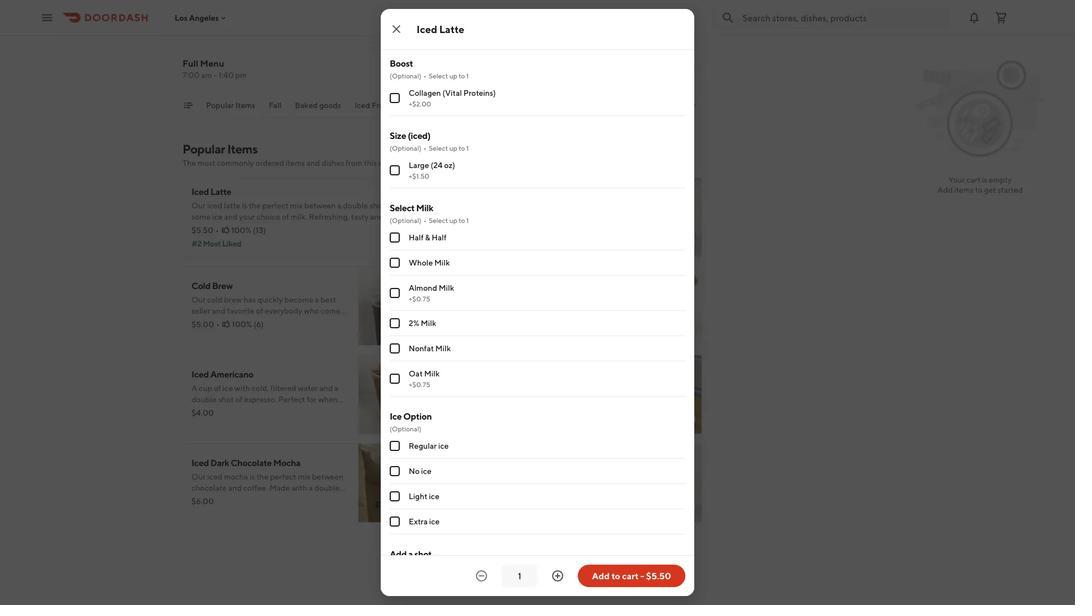 Task type: describe. For each thing, give the bounding box(es) containing it.
am
[[201, 70, 212, 80]]

7:00
[[183, 70, 200, 80]]

select up half & half option
[[390, 203, 415, 213]]

dark
[[211, 457, 229, 468]]

add button for cold brew
[[403, 321, 431, 339]]

• up #2 most liked
[[216, 226, 219, 235]]

• inside size (iced) (optional) • select up to 1
[[424, 144, 427, 152]]

iced frank specials
[[355, 101, 423, 110]]

americano
[[211, 369, 254, 380]]

increase quantity by 1 image
[[551, 569, 565, 583]]

your
[[949, 175, 966, 184]]

Nonfat Milk checkbox
[[390, 343, 400, 354]]

(vital
[[443, 88, 462, 97]]

(13)
[[253, 226, 266, 235]]

almond milk +$0.75
[[409, 283, 454, 303]]

add a shot
[[390, 549, 432, 559]]

nonfat
[[409, 344, 434, 353]]

ice for light ice
[[429, 492, 440, 501]]

some
[[192, 212, 211, 221]]

extra
[[409, 517, 428, 526]]

milk for select
[[416, 203, 434, 213]]

double
[[343, 201, 368, 210]]

milk for whole
[[435, 258, 450, 267]]

los
[[175, 13, 188, 22]]

boost
[[390, 58, 413, 69]]

started
[[998, 185, 1023, 194]]

$6.00
[[192, 497, 214, 506]]

ordered
[[256, 158, 284, 168]]

select milk (optional) • select up to 1
[[390, 203, 469, 224]]

+$2.00
[[409, 100, 431, 108]]

to inside the boost (optional) • select up to 1
[[459, 72, 465, 80]]

ice inside iced latte our iced latte is the perfect mix between a double shot of espresso, some ice and your choice of milk. refreshing, tasty and perfect in any weather. 16 oz.
[[212, 212, 223, 221]]

iced for iced dark chocolate mocha
[[192, 457, 209, 468]]

$4.00
[[192, 408, 214, 417]]

2% milk
[[409, 319, 436, 328]]

popular items button
[[206, 100, 255, 118]]

commonly
[[217, 158, 254, 168]]

size
[[390, 130, 406, 141]]

your
[[239, 212, 255, 221]]

to for milk
[[459, 216, 465, 224]]

iced latte dialog
[[381, 0, 695, 605]]

add button for overnight oats apple cinnamon
[[667, 498, 696, 516]]

iced latte our iced latte is the perfect mix between a double shot of espresso, some ice and your choice of milk. refreshing, tasty and perfect in any weather. 16 oz.
[[192, 186, 429, 233]]

iced hot matcha, chai and teas
[[672, 101, 784, 110]]

0 items, open order cart image
[[995, 11, 1009, 24]]

cart inside button
[[622, 571, 639, 581]]

2 half from the left
[[432, 233, 447, 242]]

weather.
[[206, 223, 236, 233]]

5
[[205, 10, 209, 18]]

full menu 7:00 am - 1:40 pm
[[183, 58, 247, 80]]

oats
[[498, 457, 518, 468]]

dishes
[[322, 158, 344, 168]]

iced for iced latte our iced latte is the perfect mix between a double shot of espresso, some ice and your choice of milk. refreshing, tasty and perfect in any weather. 16 oz.
[[192, 186, 209, 197]]

oz.
[[247, 223, 257, 233]]

items inside your cart is empty add items to get started
[[955, 185, 974, 194]]

most
[[203, 239, 221, 248]]

oat milk +$0.75
[[409, 369, 440, 388]]

light ice
[[409, 492, 440, 501]]

1 for milk
[[467, 216, 469, 224]]

iced hot matcha, chai and teas button
[[672, 100, 784, 118]]

overnight
[[456, 457, 497, 468]]

our
[[192, 201, 206, 210]]

goods
[[319, 101, 341, 110]]

los angeles
[[175, 13, 219, 22]]

Extra ice checkbox
[[390, 517, 400, 527]]

(optional) inside the boost (optional) • select up to 1
[[390, 72, 422, 80]]

1 vertical spatial of
[[387, 201, 394, 210]]

teas
[[768, 101, 784, 110]]

most
[[198, 158, 215, 168]]

mocha
[[273, 457, 301, 468]]

iced for iced frank specials
[[355, 101, 370, 110]]

menu
[[200, 58, 224, 69]]

+$1.50
[[409, 172, 430, 180]]

hot
[[689, 101, 703, 110]]

boost group
[[390, 57, 686, 116]]

no ice
[[409, 466, 432, 476]]

espresso,
[[396, 201, 429, 210]]

and inside the popular items the most commonly ordered items and dishes from this store
[[307, 158, 320, 168]]

refreshing,
[[309, 212, 350, 221]]

between
[[304, 201, 336, 210]]

extra ice
[[409, 517, 440, 526]]

Light ice checkbox
[[390, 491, 400, 501]]

scroll menu navigation right image
[[689, 101, 698, 110]]

tasty
[[351, 212, 369, 221]]

2% Milk checkbox
[[390, 318, 400, 328]]

stars
[[210, 10, 224, 18]]

baked goods
[[295, 101, 341, 110]]

order button
[[429, 22, 490, 45]]

size (iced) (optional) • select up to 1
[[390, 130, 469, 152]]

boost (optional) • select up to 1
[[390, 58, 469, 80]]

ice
[[390, 411, 402, 422]]

size (iced) group
[[390, 129, 686, 188]]

items for popular items
[[236, 101, 255, 110]]

almond
[[409, 283, 437, 292]]

up for (iced)
[[450, 144, 458, 152]]

shot inside iced latte dialog
[[415, 549, 432, 559]]

regular
[[409, 441, 437, 450]]

liked
[[222, 239, 242, 248]]

Half & Half checkbox
[[390, 233, 400, 243]]

option
[[404, 411, 432, 422]]

iced frank specials button
[[355, 100, 423, 118]]

is inside your cart is empty add items to get started
[[983, 175, 988, 184]]

add inside add to cart - $5.50 button
[[592, 571, 610, 581]]

is inside iced latte our iced latte is the perfect mix between a double shot of espresso, some ice and your choice of milk. refreshing, tasty and perfect in any weather. 16 oz.
[[242, 201, 247, 210]]

100% (13)
[[231, 226, 266, 235]]

ice option (optional)
[[390, 411, 432, 433]]

iced vanilla latte image
[[623, 355, 703, 434]]

1 for (iced)
[[467, 144, 469, 152]]

baked
[[295, 101, 318, 110]]

ice option group
[[390, 410, 686, 535]]

0 vertical spatial of
[[198, 10, 204, 18]]

proteins)
[[464, 88, 496, 97]]

notification bell image
[[968, 11, 982, 24]]

latte for iced latte our iced latte is the perfect mix between a double shot of espresso, some ice and your choice of milk. refreshing, tasty and perfect in any weather. 16 oz.
[[211, 186, 232, 197]]

ice for extra ice
[[429, 517, 440, 526]]

popular items
[[206, 101, 255, 110]]

100% for cold brew
[[232, 320, 252, 329]]

frank
[[372, 101, 392, 110]]

cold
[[192, 280, 211, 291]]

select milk group
[[390, 202, 686, 397]]

overnight oats apple cinnamon image
[[623, 443, 703, 523]]

to for cart
[[976, 185, 983, 194]]

to inside add to cart - $5.50 button
[[612, 571, 621, 581]]

iced dark chocolate mocha
[[192, 457, 301, 468]]

in
[[413, 212, 420, 221]]



Task type: locate. For each thing, give the bounding box(es) containing it.
items inside the popular items the most commonly ordered items and dishes from this store
[[227, 142, 258, 156]]

0 horizontal spatial a
[[337, 201, 342, 210]]

1 inside the boost (optional) • select up to 1
[[467, 72, 469, 80]]

and right tasty
[[370, 212, 384, 221]]

fall
[[269, 101, 282, 110]]

milk inside the "almond milk +$0.75"
[[439, 283, 454, 292]]

$5.00 •
[[192, 320, 220, 329]]

(optional) for size
[[390, 144, 422, 152]]

milk inside oat milk +$0.75
[[424, 369, 440, 378]]

iced left the 'scroll menu navigation right' icon
[[672, 101, 688, 110]]

half
[[409, 233, 424, 242], [432, 233, 447, 242]]

of left the 5
[[198, 10, 204, 18]]

1 horizontal spatial shot
[[415, 549, 432, 559]]

2 +$0.75 from the top
[[409, 380, 431, 388]]

100% (6)
[[232, 320, 264, 329]]

Regular ice checkbox
[[390, 441, 400, 451]]

1 horizontal spatial of
[[282, 212, 289, 221]]

3 up from the top
[[450, 216, 458, 224]]

(optional) down ice
[[390, 425, 422, 433]]

ice for no ice
[[421, 466, 432, 476]]

whole
[[409, 258, 433, 267]]

items down your
[[955, 185, 974, 194]]

store
[[379, 158, 397, 168]]

milk for 2%
[[421, 319, 436, 328]]

iced
[[417, 23, 437, 35], [355, 101, 370, 110], [672, 101, 688, 110], [192, 186, 209, 197], [192, 369, 209, 380], [192, 457, 209, 468]]

latte for iced latte
[[440, 23, 465, 35]]

hot latte image
[[623, 266, 703, 346]]

to inside select milk (optional) • select up to 1
[[459, 216, 465, 224]]

1 vertical spatial latte
[[211, 186, 232, 197]]

+$0.75 down the oat
[[409, 380, 431, 388]]

almond blueberry overnight oats image
[[623, 178, 703, 257]]

3 1 from the top
[[467, 216, 469, 224]]

1 vertical spatial $5.50
[[646, 571, 672, 581]]

add button for iced dark chocolate mocha
[[403, 498, 431, 516]]

and left dishes
[[307, 158, 320, 168]]

latte inside iced latte our iced latte is the perfect mix between a double shot of espresso, some ice and your choice of milk. refreshing, tasty and perfect in any weather. 16 oz.
[[211, 186, 232, 197]]

• inside select milk (optional) • select up to 1
[[424, 216, 427, 224]]

oz)
[[444, 161, 455, 170]]

to
[[459, 72, 465, 80], [459, 144, 465, 152], [976, 185, 983, 194], [459, 216, 465, 224], [612, 571, 621, 581]]

shot
[[370, 201, 385, 210], [415, 549, 432, 559]]

items left fall
[[236, 101, 255, 110]]

cart
[[967, 175, 981, 184], [622, 571, 639, 581]]

100% down your
[[231, 226, 252, 235]]

0 vertical spatial cart
[[967, 175, 981, 184]]

(optional) inside ice option (optional)
[[390, 425, 422, 433]]

0 vertical spatial $5.50
[[192, 226, 214, 235]]

your cart is empty add items to get started
[[938, 175, 1023, 194]]

(optional) for select
[[390, 216, 422, 224]]

1 vertical spatial 100%
[[232, 320, 252, 329]]

2 vertical spatial up
[[450, 216, 458, 224]]

100% left (6)
[[232, 320, 252, 329]]

chocolate
[[231, 457, 272, 468]]

perfect
[[262, 201, 289, 210], [385, 212, 412, 221]]

iced inside 'button'
[[355, 101, 370, 110]]

add button
[[403, 233, 431, 250], [403, 321, 431, 339], [667, 321, 696, 339], [403, 410, 431, 427], [403, 498, 431, 516], [667, 498, 696, 516]]

+$0.75 for oat
[[409, 380, 431, 388]]

Whole Milk checkbox
[[390, 258, 400, 268]]

0 vertical spatial -
[[214, 70, 217, 80]]

up right in
[[450, 216, 458, 224]]

•
[[424, 72, 427, 80], [424, 144, 427, 152], [424, 216, 427, 224], [216, 226, 219, 235], [216, 320, 220, 329]]

2 up from the top
[[450, 144, 458, 152]]

select up &
[[429, 216, 448, 224]]

• right $5.00
[[216, 320, 220, 329]]

of
[[198, 10, 204, 18], [387, 201, 394, 210], [282, 212, 289, 221]]

up
[[450, 72, 458, 80], [450, 144, 458, 152], [450, 216, 458, 224]]

ice down iced on the left top
[[212, 212, 223, 221]]

items right "ordered"
[[286, 158, 305, 168]]

overnight oats apple cinnamon
[[456, 457, 586, 468]]

half & half
[[409, 233, 447, 242]]

popular inside the popular items the most commonly ordered items and dishes from this store
[[183, 142, 225, 156]]

shot down extra ice
[[415, 549, 432, 559]]

popular for popular items
[[206, 101, 234, 110]]

latte inside iced latte dialog
[[440, 23, 465, 35]]

iced for iced hot matcha, chai and teas
[[672, 101, 688, 110]]

regular ice
[[409, 441, 449, 450]]

shot inside iced latte our iced latte is the perfect mix between a double shot of espresso, some ice and your choice of milk. refreshing, tasty and perfect in any weather. 16 oz.
[[370, 201, 385, 210]]

collagen (vital proteins) +$2.00
[[409, 88, 496, 108]]

apple
[[519, 457, 543, 468]]

latte up the boost (optional) • select up to 1
[[440, 23, 465, 35]]

a inside dialog
[[408, 549, 413, 559]]

latte
[[224, 201, 240, 210]]

iced for iced americano
[[192, 369, 209, 380]]

iced inside dialog
[[417, 23, 437, 35]]

+$0.75
[[409, 295, 431, 303], [409, 380, 431, 388]]

up inside the boost (optional) • select up to 1
[[450, 72, 458, 80]]

add
[[938, 185, 953, 194], [409, 237, 425, 246], [409, 325, 425, 334], [674, 325, 689, 334], [409, 414, 425, 423], [409, 502, 425, 512], [674, 502, 689, 512], [390, 549, 407, 559], [592, 571, 610, 581]]

1 vertical spatial items
[[227, 142, 258, 156]]

milk for nonfat
[[436, 344, 451, 353]]

0 horizontal spatial items
[[286, 158, 305, 168]]

1 vertical spatial +$0.75
[[409, 380, 431, 388]]

• right in
[[424, 216, 427, 224]]

collagen
[[409, 88, 441, 97]]

100% for iced latte
[[231, 226, 252, 235]]

to inside size (iced) (optional) • select up to 1
[[459, 144, 465, 152]]

milk inside select milk (optional) • select up to 1
[[416, 203, 434, 213]]

1 vertical spatial perfect
[[385, 212, 412, 221]]

• up the collagen
[[424, 72, 427, 80]]

1 horizontal spatial a
[[408, 549, 413, 559]]

add button for iced americano
[[403, 410, 431, 427]]

16
[[238, 223, 246, 233]]

0 vertical spatial popular
[[206, 101, 234, 110]]

select up (24
[[429, 144, 448, 152]]

1 inside size (iced) (optional) • select up to 1
[[467, 144, 469, 152]]

milk right 2%
[[421, 319, 436, 328]]

1 +$0.75 from the top
[[409, 295, 431, 303]]

4 (optional) from the top
[[390, 425, 422, 433]]

1 vertical spatial a
[[408, 549, 413, 559]]

pm
[[235, 70, 247, 80]]

2 vertical spatial 1
[[467, 216, 469, 224]]

is left 'the'
[[242, 201, 247, 210]]

angeles
[[189, 13, 219, 22]]

mix
[[290, 201, 303, 210]]

iced inside button
[[672, 101, 688, 110]]

(optional) inside size (iced) (optional) • select up to 1
[[390, 144, 422, 152]]

popular inside button
[[206, 101, 234, 110]]

los angeles button
[[175, 13, 228, 22]]

light
[[409, 492, 428, 501]]

+$0.75 down almond
[[409, 295, 431, 303]]

- inside button
[[641, 571, 645, 581]]

latte up iced on the left top
[[211, 186, 232, 197]]

0 horizontal spatial shot
[[370, 201, 385, 210]]

ice right no
[[421, 466, 432, 476]]

popular for popular items the most commonly ordered items and dishes from this store
[[183, 142, 225, 156]]

add to cart - $5.50 button
[[578, 565, 686, 587]]

(optional) down "size"
[[390, 144, 422, 152]]

ice right "light"
[[429, 492, 440, 501]]

open menu image
[[40, 11, 54, 24]]

close iced latte image
[[390, 22, 403, 36]]

cinnamon
[[545, 457, 586, 468]]

1 horizontal spatial latte
[[440, 23, 465, 35]]

popular down '1:40'
[[206, 101, 234, 110]]

milk for oat
[[424, 369, 440, 378]]

0 vertical spatial latte
[[440, 23, 465, 35]]

whole milk
[[409, 258, 450, 267]]

2 vertical spatial of
[[282, 212, 289, 221]]

up inside size (iced) (optional) • select up to 1
[[450, 144, 458, 152]]

milk right almond
[[439, 283, 454, 292]]

oat
[[409, 369, 423, 378]]

• inside the boost (optional) • select up to 1
[[424, 72, 427, 80]]

decrease quantity by 1 image
[[475, 569, 489, 583]]

items inside the popular items the most commonly ordered items and dishes from this store
[[286, 158, 305, 168]]

0 vertical spatial is
[[983, 175, 988, 184]]

iced up our
[[192, 186, 209, 197]]

iced americano image
[[359, 355, 438, 434]]

a inside iced latte our iced latte is the perfect mix between a double shot of espresso, some ice and your choice of milk. refreshing, tasty and perfect in any weather. 16 oz.
[[337, 201, 342, 210]]

iced right close iced latte image
[[417, 23, 437, 35]]

$5.50 •
[[192, 226, 219, 235]]

items for popular items the most commonly ordered items and dishes from this store
[[227, 142, 258, 156]]

Current quantity is 1 number field
[[509, 570, 531, 582]]

iced dark chocolate mocha image
[[359, 443, 438, 523]]

iced left dark
[[192, 457, 209, 468]]

milk right whole at the left top of the page
[[435, 258, 450, 267]]

No ice checkbox
[[390, 466, 400, 476]]

items inside button
[[236, 101, 255, 110]]

1 horizontal spatial cart
[[967, 175, 981, 184]]

fall button
[[269, 100, 282, 118]]

chai
[[735, 101, 752, 110]]

add to cart - $5.50
[[592, 571, 672, 581]]

cold brew
[[192, 280, 233, 291]]

0 horizontal spatial cart
[[622, 571, 639, 581]]

items up commonly
[[227, 142, 258, 156]]

and down latte
[[224, 212, 238, 221]]

half left &
[[409, 233, 424, 242]]

1 horizontal spatial $5.50
[[646, 571, 672, 581]]

3 (optional) from the top
[[390, 216, 422, 224]]

ice for regular ice
[[438, 441, 449, 450]]

$5.00
[[192, 320, 214, 329]]

1 1 from the top
[[467, 72, 469, 80]]

no
[[409, 466, 420, 476]]

1 half from the left
[[409, 233, 424, 242]]

0 horizontal spatial latte
[[211, 186, 232, 197]]

1 vertical spatial items
[[955, 185, 974, 194]]

get
[[985, 185, 997, 194]]

0 vertical spatial items
[[236, 101, 255, 110]]

ice right extra
[[429, 517, 440, 526]]

is up get
[[983, 175, 988, 184]]

choice
[[257, 212, 280, 221]]

the
[[249, 201, 261, 210]]

(optional) down boost
[[390, 72, 422, 80]]

full
[[183, 58, 198, 69]]

iced for iced latte
[[417, 23, 437, 35]]

specials
[[394, 101, 423, 110]]

2 1 from the top
[[467, 144, 469, 152]]

• down the (iced)
[[424, 144, 427, 152]]

(optional) down espresso,
[[390, 216, 422, 224]]

and inside button
[[753, 101, 767, 110]]

up for milk
[[450, 216, 458, 224]]

0 vertical spatial perfect
[[262, 201, 289, 210]]

2 (optional) from the top
[[390, 144, 422, 152]]

add inside your cart is empty add items to get started
[[938, 185, 953, 194]]

1 vertical spatial cart
[[622, 571, 639, 581]]

1 horizontal spatial perfect
[[385, 212, 412, 221]]

latte
[[440, 23, 465, 35], [211, 186, 232, 197]]

0 horizontal spatial is
[[242, 201, 247, 210]]

up up oz)
[[450, 144, 458, 152]]

0 vertical spatial a
[[337, 201, 342, 210]]

1 horizontal spatial -
[[641, 571, 645, 581]]

None checkbox
[[390, 93, 400, 103], [390, 374, 400, 384], [390, 93, 400, 103], [390, 374, 400, 384]]

and left teas
[[753, 101, 767, 110]]

$5.50
[[192, 226, 214, 235], [646, 571, 672, 581]]

a down extra
[[408, 549, 413, 559]]

to inside your cart is empty add items to get started
[[976, 185, 983, 194]]

up inside select milk (optional) • select up to 1
[[450, 216, 458, 224]]

iced left americano
[[192, 369, 209, 380]]

cold brew image
[[359, 266, 438, 346]]

milk.
[[291, 212, 308, 221]]

(iced)
[[408, 130, 431, 141]]

0 horizontal spatial -
[[214, 70, 217, 80]]

order
[[447, 28, 472, 39]]

popular up most
[[183, 142, 225, 156]]

items
[[286, 158, 305, 168], [955, 185, 974, 194]]

1 inside select milk (optional) • select up to 1
[[467, 216, 469, 224]]

(optional) inside select milk (optional) • select up to 1
[[390, 216, 422, 224]]

1 (optional) from the top
[[390, 72, 422, 80]]

of left milk. on the left top of the page
[[282, 212, 289, 221]]

&
[[425, 233, 430, 242]]

0 horizontal spatial $5.50
[[192, 226, 214, 235]]

+$0.75 inside the "almond milk +$0.75"
[[409, 295, 431, 303]]

1 horizontal spatial is
[[983, 175, 988, 184]]

0 vertical spatial 100%
[[231, 226, 252, 235]]

ice right regular at left bottom
[[438, 441, 449, 450]]

1 vertical spatial 1
[[467, 144, 469, 152]]

iced inside iced latte our iced latte is the perfect mix between a double shot of espresso, some ice and your choice of milk. refreshing, tasty and perfect in any weather. 16 oz.
[[192, 186, 209, 197]]

0 vertical spatial shot
[[370, 201, 385, 210]]

(6)
[[254, 320, 264, 329]]

from
[[346, 158, 363, 168]]

0 vertical spatial up
[[450, 72, 458, 80]]

1 vertical spatial -
[[641, 571, 645, 581]]

2%
[[409, 319, 419, 328]]

cart inside your cart is empty add items to get started
[[967, 175, 981, 184]]

$5.50 inside button
[[646, 571, 672, 581]]

None checkbox
[[390, 165, 400, 175], [390, 288, 400, 298], [390, 165, 400, 175], [390, 288, 400, 298]]

iced latte
[[417, 23, 465, 35]]

1 vertical spatial popular
[[183, 142, 225, 156]]

up up (vital
[[450, 72, 458, 80]]

iced
[[207, 201, 222, 210]]

popular items the most commonly ordered items and dishes from this store
[[183, 142, 397, 168]]

select inside size (iced) (optional) • select up to 1
[[429, 144, 448, 152]]

0 vertical spatial items
[[286, 158, 305, 168]]

0 horizontal spatial half
[[409, 233, 424, 242]]

iced americano
[[192, 369, 254, 380]]

a up refreshing,
[[337, 201, 342, 210]]

- inside full menu 7:00 am - 1:40 pm
[[214, 70, 217, 80]]

perfect up choice
[[262, 201, 289, 210]]

this
[[364, 158, 377, 168]]

0 vertical spatial 1
[[467, 72, 469, 80]]

+$0.75 for almond
[[409, 295, 431, 303]]

select inside the boost (optional) • select up to 1
[[429, 72, 448, 80]]

milk for almond
[[439, 283, 454, 292]]

of 5 stars
[[198, 10, 224, 18]]

perfect down espresso,
[[385, 212, 412, 221]]

of left espresso,
[[387, 201, 394, 210]]

milk right the oat
[[424, 369, 440, 378]]

+$0.75 inside oat milk +$0.75
[[409, 380, 431, 388]]

1 vertical spatial up
[[450, 144, 458, 152]]

1 horizontal spatial half
[[432, 233, 447, 242]]

0 horizontal spatial perfect
[[262, 201, 289, 210]]

to for (iced)
[[459, 144, 465, 152]]

#2 most liked
[[192, 239, 242, 248]]

milk right nonfat
[[436, 344, 451, 353]]

milk up &
[[416, 203, 434, 213]]

(optional) for ice
[[390, 425, 422, 433]]

1 vertical spatial shot
[[415, 549, 432, 559]]

half right &
[[432, 233, 447, 242]]

1 vertical spatial is
[[242, 201, 247, 210]]

select up the collagen
[[429, 72, 448, 80]]

(24
[[431, 161, 443, 170]]

0 horizontal spatial of
[[198, 10, 204, 18]]

1 horizontal spatial items
[[955, 185, 974, 194]]

shot right double
[[370, 201, 385, 210]]

iced left frank
[[355, 101, 370, 110]]

0 vertical spatial +$0.75
[[409, 295, 431, 303]]

2 horizontal spatial of
[[387, 201, 394, 210]]

1 up from the top
[[450, 72, 458, 80]]



Task type: vqa. For each thing, say whether or not it's contained in the screenshot.
top perfect
yes



